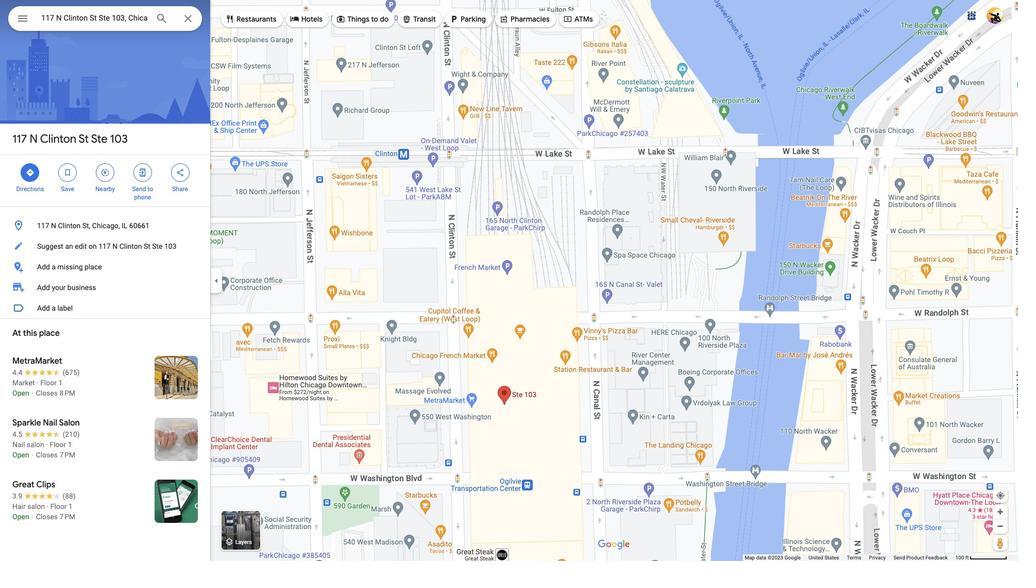 Task type: describe. For each thing, give the bounding box(es) containing it.
share
[[172, 186, 188, 193]]

 restaurants
[[225, 13, 277, 25]]

 things to do
[[336, 13, 389, 25]]

4.5 stars 210 reviews image
[[12, 429, 80, 440]]

(210)
[[63, 431, 80, 439]]

at this place
[[12, 328, 60, 339]]


[[290, 13, 299, 25]]

clips
[[36, 480, 55, 490]]

il
[[122, 222, 128, 230]]

united states button
[[809, 555, 840, 561]]

nail inside nail salon · floor 1 open ⋅ closes 7 pm
[[12, 441, 25, 449]]

suggest an edit on 117 n clinton st ste 103 button
[[0, 236, 210, 257]]

restaurants
[[237, 14, 277, 24]]


[[564, 13, 573, 25]]

add for add your business
[[37, 284, 50, 292]]

117 inside "button"
[[99, 242, 111, 251]]

map data ©2023 google
[[745, 555, 801, 561]]

layers
[[235, 540, 252, 546]]

a for missing
[[52, 263, 56, 271]]


[[402, 13, 412, 25]]

chicago,
[[92, 222, 120, 230]]

hair
[[12, 503, 26, 511]]

4.4 stars 675 reviews image
[[12, 368, 80, 378]]

privacy
[[870, 555, 886, 561]]

add your business link
[[0, 277, 210, 298]]

collapse side panel image
[[211, 275, 222, 286]]

sparkle nail salon
[[12, 418, 80, 428]]

google
[[785, 555, 801, 561]]

great clips
[[12, 480, 55, 490]]

 button
[[8, 6, 37, 33]]

directions
[[16, 186, 44, 193]]

0 horizontal spatial st
[[79, 132, 89, 146]]

 parking
[[450, 13, 486, 25]]

nearby
[[95, 186, 115, 193]]

market · floor 1 open ⋅ closes 8 pm
[[12, 379, 75, 398]]

transit
[[414, 14, 436, 24]]

do
[[380, 14, 389, 24]]

 search field
[[8, 6, 202, 33]]

4.4
[[12, 369, 22, 377]]

 atms
[[564, 13, 593, 25]]

⋅ for great
[[31, 513, 34, 521]]

united states
[[809, 555, 840, 561]]

save
[[61, 186, 74, 193]]

hotels
[[301, 14, 323, 24]]


[[25, 167, 35, 178]]

united
[[809, 555, 824, 561]]

0 horizontal spatial ste
[[91, 132, 108, 146]]

data
[[757, 555, 767, 561]]

117 for 117 n clinton st, chicago, il 60661
[[37, 222, 49, 230]]

n for 117 n clinton st, chicago, il 60661
[[51, 222, 56, 230]]

sparkle
[[12, 418, 41, 428]]

add a label button
[[0, 298, 210, 319]]


[[176, 167, 185, 178]]

hair salon · floor 1 open ⋅ closes 7 pm
[[12, 503, 75, 521]]

8 pm
[[60, 389, 75, 398]]

actions for 117 n clinton st ste 103 region
[[0, 155, 210, 207]]

privacy button
[[870, 555, 886, 561]]

clinton inside "button"
[[119, 242, 142, 251]]

send to phone
[[132, 186, 153, 201]]

salon for sparkle
[[27, 441, 44, 449]]

clinton for st
[[40, 132, 76, 146]]

open for sparkle nail salon
[[12, 451, 29, 459]]

1 for clips
[[69, 503, 73, 511]]

salon for great
[[27, 503, 45, 511]]

117 n clinton st ste 103
[[12, 132, 128, 146]]

 pharmacies
[[500, 13, 550, 25]]

terms button
[[848, 555, 862, 561]]

floor for clips
[[50, 503, 67, 511]]


[[336, 13, 346, 25]]

⋅ for sparkle
[[31, 451, 34, 459]]


[[500, 13, 509, 25]]

to inside  things to do
[[371, 14, 378, 24]]

zoom out image
[[997, 523, 1005, 531]]

feedback
[[926, 555, 948, 561]]

salon
[[59, 418, 80, 428]]

(675)
[[63, 369, 80, 377]]

product
[[907, 555, 925, 561]]

phone
[[134, 194, 151, 201]]

suggest
[[37, 242, 63, 251]]


[[63, 167, 72, 178]]

· for nail
[[46, 441, 48, 449]]

closes for nail
[[36, 451, 58, 459]]

an
[[65, 242, 73, 251]]

st,
[[82, 222, 90, 230]]

closes inside market · floor 1 open ⋅ closes 8 pm
[[36, 389, 58, 398]]

google maps element
[[0, 0, 1019, 561]]

show street view coverage image
[[994, 536, 1009, 551]]

117 for 117 n clinton st ste 103
[[12, 132, 27, 146]]

show your location image
[[997, 491, 1006, 501]]

 hotels
[[290, 13, 323, 25]]



Task type: locate. For each thing, give the bounding box(es) containing it.
place down "on"
[[85, 263, 102, 271]]

· inside hair salon · floor 1 open ⋅ closes 7 pm
[[47, 503, 49, 511]]

2 7 pm from the top
[[60, 513, 75, 521]]

60661
[[129, 222, 150, 230]]

footer containing map data ©2023 google
[[745, 555, 956, 561]]

3.9 stars 88 reviews image
[[12, 491, 76, 502]]

parking
[[461, 14, 486, 24]]

100
[[956, 555, 965, 561]]

open inside hair salon · floor 1 open ⋅ closes 7 pm
[[12, 513, 29, 521]]

add for add a missing place
[[37, 263, 50, 271]]

0 horizontal spatial n
[[30, 132, 38, 146]]

1 horizontal spatial st
[[144, 242, 150, 251]]

2 horizontal spatial 117
[[99, 242, 111, 251]]

to up phone
[[148, 186, 153, 193]]

117 n clinton st, chicago, il 60661
[[37, 222, 150, 230]]

add a label
[[37, 304, 73, 312]]

0 vertical spatial ⋅
[[31, 389, 34, 398]]

0 vertical spatial 117
[[12, 132, 27, 146]]

2 horizontal spatial n
[[112, 242, 118, 251]]

to inside send to phone
[[148, 186, 153, 193]]


[[450, 13, 459, 25]]

117
[[12, 132, 27, 146], [37, 222, 49, 230], [99, 242, 111, 251]]

nail up 4.5 stars 210 reviews 'image'
[[43, 418, 57, 428]]

1 down (210)
[[68, 441, 72, 449]]

label
[[57, 304, 73, 312]]

add left the your
[[37, 284, 50, 292]]

1 vertical spatial 1
[[68, 441, 72, 449]]

floor down the (88)
[[50, 503, 67, 511]]

st
[[79, 132, 89, 146], [144, 242, 150, 251]]

send up phone
[[132, 186, 146, 193]]

n up  on the top left
[[30, 132, 38, 146]]

ste
[[91, 132, 108, 146], [152, 242, 163, 251]]

0 vertical spatial n
[[30, 132, 38, 146]]

floor
[[40, 379, 57, 387], [50, 441, 66, 449], [50, 503, 67, 511]]

a inside button
[[52, 304, 56, 312]]

117 right "on"
[[99, 242, 111, 251]]

open inside market · floor 1 open ⋅ closes 8 pm
[[12, 389, 29, 398]]

terms
[[848, 555, 862, 561]]

n inside button
[[51, 222, 56, 230]]

0 vertical spatial 103
[[110, 132, 128, 146]]

floor for nail
[[50, 441, 66, 449]]

1 vertical spatial ·
[[46, 441, 48, 449]]

add your business
[[37, 284, 96, 292]]

send for send product feedback
[[894, 555, 906, 561]]

1 horizontal spatial n
[[51, 222, 56, 230]]

⋅ down the 3.9 stars 88 reviews image
[[31, 513, 34, 521]]

to left do
[[371, 14, 378, 24]]

(88)
[[63, 492, 76, 501]]

2 add from the top
[[37, 284, 50, 292]]

⋅ inside market · floor 1 open ⋅ closes 8 pm
[[31, 389, 34, 398]]

1 horizontal spatial 103
[[164, 242, 177, 251]]

1 add from the top
[[37, 263, 50, 271]]

7 pm inside hair salon · floor 1 open ⋅ closes 7 pm
[[60, 513, 75, 521]]

· down the 3.9 stars 88 reviews image
[[47, 503, 49, 511]]

your
[[52, 284, 66, 292]]

salon inside hair salon · floor 1 open ⋅ closes 7 pm
[[27, 503, 45, 511]]

1 vertical spatial clinton
[[58, 222, 81, 230]]

2 open from the top
[[12, 451, 29, 459]]

salon inside nail salon · floor 1 open ⋅ closes 7 pm
[[27, 441, 44, 449]]

n up suggest
[[51, 222, 56, 230]]

0 vertical spatial closes
[[36, 389, 58, 398]]

⋅ inside nail salon · floor 1 open ⋅ closes 7 pm
[[31, 451, 34, 459]]

footer inside google maps element
[[745, 555, 956, 561]]

7 pm down (210)
[[60, 451, 75, 459]]

2 vertical spatial clinton
[[119, 242, 142, 251]]

0 vertical spatial to
[[371, 14, 378, 24]]

0 vertical spatial nail
[[43, 418, 57, 428]]

7 pm for nail
[[60, 451, 75, 459]]

0 vertical spatial open
[[12, 389, 29, 398]]

add a missing place
[[37, 263, 102, 271]]

7 pm
[[60, 451, 75, 459], [60, 513, 75, 521]]

closes left 8 pm
[[36, 389, 58, 398]]

1 vertical spatial 117
[[37, 222, 49, 230]]

suggest an edit on 117 n clinton st ste 103
[[37, 242, 177, 251]]

117 up  on the top left
[[12, 132, 27, 146]]

this
[[23, 328, 37, 339]]

send left the product
[[894, 555, 906, 561]]

0 horizontal spatial 117
[[12, 132, 27, 146]]

floor inside hair salon · floor 1 open ⋅ closes 7 pm
[[50, 503, 67, 511]]

0 vertical spatial place
[[85, 263, 102, 271]]

1 up 8 pm
[[58, 379, 63, 387]]

117 up suggest
[[37, 222, 49, 230]]

at
[[12, 328, 21, 339]]

st inside "button"
[[144, 242, 150, 251]]

missing
[[57, 263, 83, 271]]

st down 60661 on the top
[[144, 242, 150, 251]]

⋅
[[31, 389, 34, 398], [31, 451, 34, 459], [31, 513, 34, 521]]

open down hair
[[12, 513, 29, 521]]

pharmacies
[[511, 14, 550, 24]]

· for clips
[[47, 503, 49, 511]]

send inside button
[[894, 555, 906, 561]]

closes inside hair salon · floor 1 open ⋅ closes 7 pm
[[36, 513, 58, 521]]

great
[[12, 480, 34, 490]]

1 vertical spatial ste
[[152, 242, 163, 251]]

things
[[348, 14, 370, 24]]

2 vertical spatial add
[[37, 304, 50, 312]]

2 ⋅ from the top
[[31, 451, 34, 459]]

1 vertical spatial st
[[144, 242, 150, 251]]

n for 117 n clinton st ste 103
[[30, 132, 38, 146]]

0 vertical spatial st
[[79, 132, 89, 146]]

send inside send to phone
[[132, 186, 146, 193]]

1 a from the top
[[52, 263, 56, 271]]

a
[[52, 263, 56, 271], [52, 304, 56, 312]]

1 vertical spatial to
[[148, 186, 153, 193]]

3 ⋅ from the top
[[31, 513, 34, 521]]

⋅ inside hair salon · floor 1 open ⋅ closes 7 pm
[[31, 513, 34, 521]]


[[16, 11, 29, 26]]

closes down the 3.9 stars 88 reviews image
[[36, 513, 58, 521]]

business
[[67, 284, 96, 292]]

· down 4.5 stars 210 reviews 'image'
[[46, 441, 48, 449]]

2 a from the top
[[52, 304, 56, 312]]

1 vertical spatial add
[[37, 284, 50, 292]]

1 horizontal spatial nail
[[43, 418, 57, 428]]

n right "on"
[[112, 242, 118, 251]]

7 pm inside nail salon · floor 1 open ⋅ closes 7 pm
[[60, 451, 75, 459]]

0 horizontal spatial 103
[[110, 132, 128, 146]]


[[101, 167, 110, 178]]

0 vertical spatial ·
[[37, 379, 38, 387]]

states
[[825, 555, 840, 561]]

1 vertical spatial ⋅
[[31, 451, 34, 459]]

·
[[37, 379, 38, 387], [46, 441, 48, 449], [47, 503, 49, 511]]

place inside button
[[85, 263, 102, 271]]

closes down 4.5 stars 210 reviews 'image'
[[36, 451, 58, 459]]

1 inside nail salon · floor 1 open ⋅ closes 7 pm
[[68, 441, 72, 449]]

1 vertical spatial a
[[52, 304, 56, 312]]

open down market
[[12, 389, 29, 398]]

1 vertical spatial nail
[[12, 441, 25, 449]]

0 horizontal spatial nail
[[12, 441, 25, 449]]

103 inside "button"
[[164, 242, 177, 251]]

clinton
[[40, 132, 76, 146], [58, 222, 81, 230], [119, 242, 142, 251]]

3.9
[[12, 492, 22, 501]]

1 7 pm from the top
[[60, 451, 75, 459]]

0 vertical spatial a
[[52, 263, 56, 271]]

1 vertical spatial salon
[[27, 503, 45, 511]]

100 ft
[[956, 555, 970, 561]]

metramarket
[[12, 356, 62, 367]]

1 horizontal spatial 117
[[37, 222, 49, 230]]

1 closes from the top
[[36, 389, 58, 398]]

clinton left the st,
[[58, 222, 81, 230]]

1 horizontal spatial ste
[[152, 242, 163, 251]]

3 add from the top
[[37, 304, 50, 312]]

103
[[110, 132, 128, 146], [164, 242, 177, 251]]

0 vertical spatial send
[[132, 186, 146, 193]]

none field inside 117 n clinton st ste 103, chicago, il 60661 field
[[41, 12, 147, 24]]

3 open from the top
[[12, 513, 29, 521]]

100 ft button
[[956, 555, 1008, 561]]

clinton up 
[[40, 132, 76, 146]]

117 n clinton st, chicago, il 60661 button
[[0, 216, 210, 236]]

nail down 4.5 on the bottom of the page
[[12, 441, 25, 449]]

market
[[12, 379, 35, 387]]

4.5
[[12, 431, 22, 439]]

nail salon · floor 1 open ⋅ closes 7 pm
[[12, 441, 75, 459]]

7 pm down the (88)
[[60, 513, 75, 521]]

closes inside nail salon · floor 1 open ⋅ closes 7 pm
[[36, 451, 58, 459]]

place right this
[[39, 328, 60, 339]]

open inside nail salon · floor 1 open ⋅ closes 7 pm
[[12, 451, 29, 459]]

salon down the 3.9 stars 88 reviews image
[[27, 503, 45, 511]]

1 horizontal spatial to
[[371, 14, 378, 24]]

None field
[[41, 12, 147, 24]]

117 n clinton st ste 103 main content
[[0, 0, 210, 561]]

send for send to phone
[[132, 186, 146, 193]]

on
[[89, 242, 97, 251]]

floor down 4.4 stars 675 reviews image
[[40, 379, 57, 387]]

1 ⋅ from the top
[[31, 389, 34, 398]]

0 horizontal spatial place
[[39, 328, 60, 339]]

add down suggest
[[37, 263, 50, 271]]

floor inside nail salon · floor 1 open ⋅ closes 7 pm
[[50, 441, 66, 449]]

0 vertical spatial add
[[37, 263, 50, 271]]

0 vertical spatial ste
[[91, 132, 108, 146]]

a left missing in the left top of the page
[[52, 263, 56, 271]]

0 vertical spatial 1
[[58, 379, 63, 387]]

1 vertical spatial place
[[39, 328, 60, 339]]

3 closes from the top
[[36, 513, 58, 521]]

7 pm for clips
[[60, 513, 75, 521]]

google account: ben nelson  
(ben.nelson1980@gmail.com) image
[[987, 7, 1004, 24]]

nail
[[43, 418, 57, 428], [12, 441, 25, 449]]

atms
[[575, 14, 593, 24]]

salon down 4.5 stars 210 reviews 'image'
[[27, 441, 44, 449]]

· inside market · floor 1 open ⋅ closes 8 pm
[[37, 379, 38, 387]]

add inside button
[[37, 304, 50, 312]]

clinton down il
[[119, 242, 142, 251]]

©2023
[[768, 555, 784, 561]]

open down 4.5 on the bottom of the page
[[12, 451, 29, 459]]

117 N Clinton St Ste 103, Chicago, IL 60661 field
[[8, 6, 202, 31]]

0 vertical spatial salon
[[27, 441, 44, 449]]


[[225, 13, 235, 25]]

clinton for st,
[[58, 222, 81, 230]]

2 vertical spatial ⋅
[[31, 513, 34, 521]]

0 vertical spatial clinton
[[40, 132, 76, 146]]

send
[[132, 186, 146, 193], [894, 555, 906, 561]]

1 vertical spatial closes
[[36, 451, 58, 459]]

ft
[[966, 555, 970, 561]]

2 vertical spatial open
[[12, 513, 29, 521]]

closes for clips
[[36, 513, 58, 521]]

floor down 4.5 stars 210 reviews 'image'
[[50, 441, 66, 449]]

a left label
[[52, 304, 56, 312]]

⋅ down market
[[31, 389, 34, 398]]

send product feedback
[[894, 555, 948, 561]]

2 vertical spatial n
[[112, 242, 118, 251]]

send product feedback button
[[894, 555, 948, 561]]

1 vertical spatial 103
[[164, 242, 177, 251]]

0 horizontal spatial to
[[148, 186, 153, 193]]

a inside button
[[52, 263, 56, 271]]

closes
[[36, 389, 58, 398], [36, 451, 58, 459], [36, 513, 58, 521]]

st up actions for 117 n clinton st ste 103 region
[[79, 132, 89, 146]]

1 vertical spatial send
[[894, 555, 906, 561]]

clinton inside button
[[58, 222, 81, 230]]

117 inside button
[[37, 222, 49, 230]]

2 vertical spatial 117
[[99, 242, 111, 251]]

2 vertical spatial floor
[[50, 503, 67, 511]]

ste inside "button"
[[152, 242, 163, 251]]

1 vertical spatial open
[[12, 451, 29, 459]]

0 vertical spatial floor
[[40, 379, 57, 387]]

1 vertical spatial 7 pm
[[60, 513, 75, 521]]

footer
[[745, 555, 956, 561]]

1 horizontal spatial send
[[894, 555, 906, 561]]

add left label
[[37, 304, 50, 312]]

place
[[85, 263, 102, 271], [39, 328, 60, 339]]


[[138, 167, 147, 178]]

edit
[[75, 242, 87, 251]]

2 vertical spatial ·
[[47, 503, 49, 511]]

1 vertical spatial n
[[51, 222, 56, 230]]

1
[[58, 379, 63, 387], [68, 441, 72, 449], [69, 503, 73, 511]]

floor inside market · floor 1 open ⋅ closes 8 pm
[[40, 379, 57, 387]]

1 inside hair salon · floor 1 open ⋅ closes 7 pm
[[69, 503, 73, 511]]

2 vertical spatial 1
[[69, 503, 73, 511]]

add for add a label
[[37, 304, 50, 312]]

open for great clips
[[12, 513, 29, 521]]

1 down the (88)
[[69, 503, 73, 511]]

· down 4.4 stars 675 reviews image
[[37, 379, 38, 387]]

map
[[745, 555, 755, 561]]

salon
[[27, 441, 44, 449], [27, 503, 45, 511]]

0 horizontal spatial send
[[132, 186, 146, 193]]

2 vertical spatial closes
[[36, 513, 58, 521]]

1 open from the top
[[12, 389, 29, 398]]

a for label
[[52, 304, 56, 312]]

0 vertical spatial 7 pm
[[60, 451, 75, 459]]

add inside button
[[37, 263, 50, 271]]

2 closes from the top
[[36, 451, 58, 459]]

1 horizontal spatial place
[[85, 263, 102, 271]]

add a missing place button
[[0, 257, 210, 277]]

zoom in image
[[997, 508, 1005, 516]]

n inside "button"
[[112, 242, 118, 251]]

1 for nail
[[68, 441, 72, 449]]

add
[[37, 263, 50, 271], [37, 284, 50, 292], [37, 304, 50, 312]]

1 vertical spatial floor
[[50, 441, 66, 449]]

⋅ down 4.5 stars 210 reviews 'image'
[[31, 451, 34, 459]]

· inside nail salon · floor 1 open ⋅ closes 7 pm
[[46, 441, 48, 449]]

1 inside market · floor 1 open ⋅ closes 8 pm
[[58, 379, 63, 387]]



Task type: vqa. For each thing, say whether or not it's contained in the screenshot.
Add a missing place
yes



